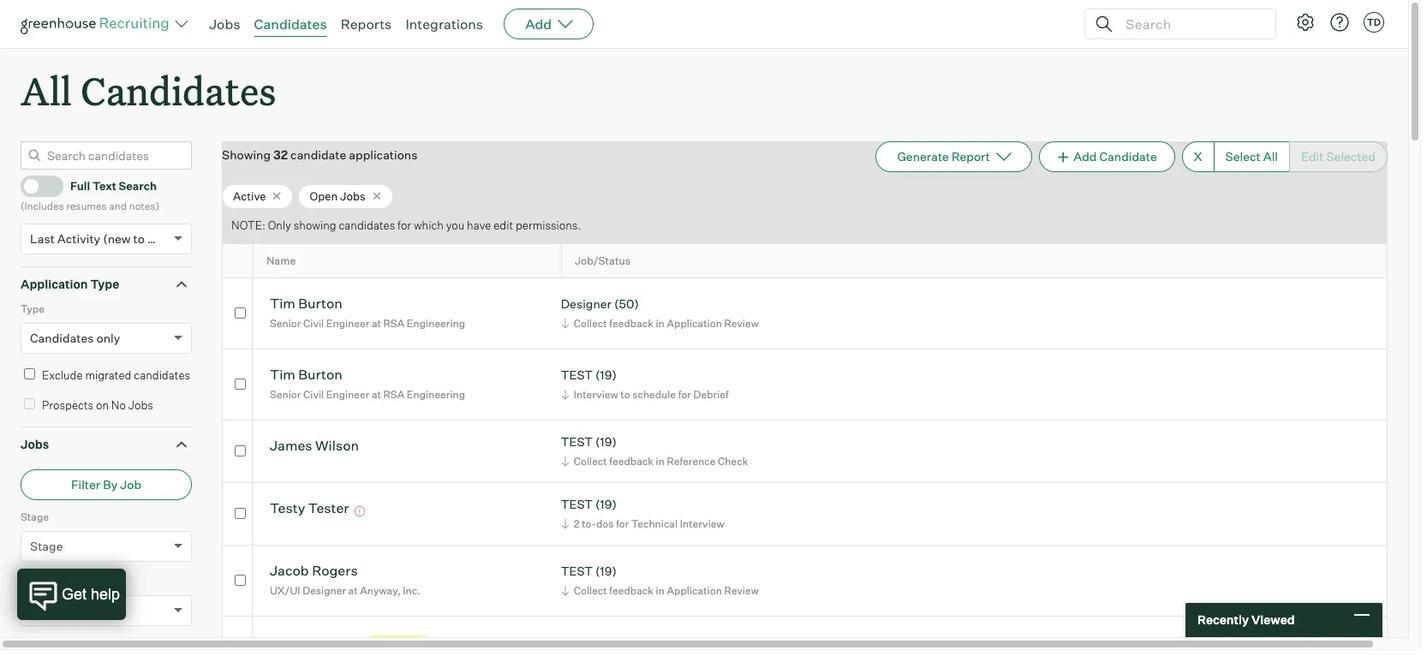 Task type: vqa. For each thing, say whether or not it's contained in the screenshot.


Task type: describe. For each thing, give the bounding box(es) containing it.
job
[[120, 477, 141, 492]]

senior for test (19)
[[270, 388, 301, 401]]

you
[[446, 219, 464, 233]]

tim burton link for designer
[[270, 295, 343, 315]]

anyway,
[[360, 584, 401, 597]]

add button
[[504, 9, 594, 39]]

td button
[[1364, 12, 1384, 33]]

designer inside jacob rogers ux/ui designer at anyway, inc.
[[303, 584, 346, 597]]

checkmark image
[[28, 179, 41, 191]]

job/status
[[575, 254, 631, 267]]

tim burton senior civil engineer at rsa engineering for designer (50)
[[270, 295, 465, 330]]

jacob rogers ux/ui designer at anyway, inc.
[[270, 562, 421, 597]]

for for tim burton
[[678, 388, 691, 401]]

1 vertical spatial candidates
[[81, 65, 276, 116]]

reports
[[341, 15, 392, 33]]

interview inside test (19) interview to schedule for debrief
[[574, 388, 618, 401]]

filter by job
[[71, 477, 141, 492]]

1 vertical spatial milestone
[[30, 603, 85, 618]]

candidate reports are now available! apply filters and select "view in app" element
[[876, 142, 1032, 172]]

application for jacob rogers
[[667, 584, 722, 597]]

collect for jacob rogers
[[574, 584, 607, 597]]

in inside test (19) collect feedback in reference check
[[656, 455, 665, 468]]

jacob
[[270, 562, 309, 579]]

interview to schedule for debrief link
[[558, 386, 733, 403]]

test (19) 2 to-dos for technical interview
[[561, 497, 724, 530]]

tim for designer (50)
[[270, 295, 295, 312]]

only
[[96, 330, 120, 345]]

resumes
[[66, 200, 107, 213]]

which
[[414, 219, 444, 233]]

and
[[109, 200, 127, 213]]

candidate
[[1099, 149, 1157, 164]]

tim burton senior civil engineer at rsa engineering for test (19)
[[270, 366, 465, 401]]

no
[[111, 398, 126, 412]]

exclude migrated candidates
[[42, 368, 190, 382]]

rsa for test (19)
[[383, 388, 405, 401]]

technical
[[631, 517, 678, 530]]

at for designer (50)
[[372, 317, 381, 330]]

search
[[119, 179, 157, 193]]

select all link
[[1213, 142, 1289, 172]]

collect feedback in application review link for tim burton
[[558, 315, 763, 331]]

wilson
[[315, 437, 359, 454]]

activity
[[57, 231, 100, 246]]

32
[[273, 148, 288, 162]]

showing
[[294, 219, 336, 233]]

select
[[1225, 149, 1261, 164]]

generate report button
[[876, 142, 1032, 172]]

report
[[952, 149, 990, 164]]

james wilson
[[270, 437, 359, 454]]

candidate
[[290, 148, 346, 162]]

full text search (includes resumes and notes)
[[21, 179, 159, 213]]

review for jacob rogers
[[724, 584, 759, 597]]

check
[[718, 455, 748, 468]]

old)
[[147, 231, 170, 246]]

test (19) collect feedback in application review
[[561, 564, 759, 597]]

testy
[[270, 500, 305, 517]]

engineering for test (19)
[[407, 388, 465, 401]]

filter by job button
[[21, 470, 192, 500]]

1 vertical spatial stage
[[30, 539, 63, 553]]

2
[[574, 517, 580, 530]]

generate
[[897, 149, 949, 164]]

0 vertical spatial application
[[21, 276, 88, 291]]

integrations link
[[406, 15, 483, 33]]

migrated
[[85, 368, 131, 382]]

collect feedback in reference check link
[[558, 453, 752, 469]]

senior for designer (50)
[[270, 317, 301, 330]]

name
[[266, 254, 296, 267]]

inc.
[[403, 584, 421, 597]]

jobs right no
[[128, 398, 153, 412]]

0 vertical spatial stage
[[21, 511, 49, 524]]

civil for test (19)
[[303, 388, 324, 401]]

designer for designer (50)
[[561, 636, 612, 650]]

configure image
[[1295, 12, 1316, 33]]

james wilson link
[[270, 437, 359, 457]]

to for old)
[[133, 231, 145, 246]]

(19) inside test (19) collect feedback in reference check
[[595, 435, 617, 449]]

x link
[[1182, 142, 1213, 172]]

in for jacob rogers
[[656, 584, 665, 597]]

prospects on no jobs
[[42, 398, 153, 412]]

(includes
[[21, 200, 64, 213]]

showing
[[222, 148, 271, 162]]

tim burton link for test
[[270, 366, 343, 386]]

jobs right open
[[340, 189, 366, 203]]

greenhouse recruiting image
[[21, 14, 175, 34]]

2 to-dos for technical interview link
[[558, 516, 729, 532]]

in for tim burton
[[656, 317, 665, 330]]

debrief
[[694, 388, 729, 401]]

on
[[96, 398, 109, 412]]

full
[[70, 179, 90, 193]]

(19) for tim burton
[[595, 368, 617, 382]]

viewed
[[1251, 613, 1295, 627]]

stage element
[[21, 509, 192, 574]]

type element
[[21, 301, 192, 366]]

engineering for designer (50)
[[407, 317, 465, 330]]

all candidates
[[21, 65, 276, 116]]

testy tester link
[[270, 500, 349, 519]]

engineer for test
[[326, 388, 370, 401]]

internal
[[374, 637, 424, 649]]

civil for designer (50)
[[303, 317, 324, 330]]

collect inside test (19) collect feedback in reference check
[[574, 455, 607, 468]]

james
[[270, 437, 312, 454]]

last activity (new to old)
[[30, 231, 170, 246]]

0 horizontal spatial for
[[398, 219, 411, 233]]

open jobs
[[310, 189, 366, 203]]

candidates link
[[254, 15, 327, 33]]

review for tim burton
[[724, 317, 759, 330]]

reached milestone
[[21, 575, 112, 588]]

add candidate link
[[1039, 142, 1175, 172]]



Task type: locate. For each thing, give the bounding box(es) containing it.
text
[[92, 179, 116, 193]]

active
[[233, 189, 266, 203]]

tim up james
[[270, 366, 295, 383]]

stage
[[21, 511, 49, 524], [30, 539, 63, 553]]

2 in from the top
[[656, 455, 665, 468]]

1 vertical spatial in
[[656, 455, 665, 468]]

tim burton senior civil engineer at rsa engineering
[[270, 295, 465, 330], [270, 366, 465, 401]]

1 vertical spatial for
[[678, 388, 691, 401]]

1 horizontal spatial add
[[1074, 149, 1097, 164]]

generate report
[[897, 149, 990, 164]]

last
[[30, 231, 55, 246]]

2 engineering from the top
[[407, 388, 465, 401]]

0 vertical spatial candidates
[[254, 15, 327, 33]]

permissions.
[[516, 219, 581, 233]]

test inside test (19) collect feedback in reference check
[[561, 435, 593, 449]]

2 vertical spatial application
[[667, 584, 722, 597]]

0 vertical spatial (50)
[[614, 297, 639, 311]]

Exclude migrated candidates checkbox
[[24, 368, 35, 379]]

0 vertical spatial milestone
[[65, 575, 112, 588]]

for for testy tester
[[616, 517, 629, 530]]

2 (50) from the top
[[614, 636, 639, 650]]

(50) inside designer (50) collect feedback in application review
[[614, 297, 639, 311]]

1 vertical spatial senior
[[270, 388, 301, 401]]

None checkbox
[[235, 307, 246, 318]]

2 vertical spatial collect
[[574, 584, 607, 597]]

application for tim burton
[[667, 317, 722, 330]]

x
[[1194, 149, 1202, 164]]

candidates right jobs link
[[254, 15, 327, 33]]

(50) for designer (50) collect feedback in application review
[[614, 297, 639, 311]]

1 vertical spatial add
[[1074, 149, 1097, 164]]

(19) up dos
[[595, 497, 617, 512]]

1 tim from the top
[[270, 295, 295, 312]]

0 vertical spatial tim burton senior civil engineer at rsa engineering
[[270, 295, 465, 330]]

test
[[561, 368, 593, 382], [561, 435, 593, 449], [561, 497, 593, 512], [561, 564, 593, 579]]

type down application type
[[21, 303, 44, 315]]

all right select
[[1263, 149, 1278, 164]]

to for schedule
[[620, 388, 630, 401]]

feedback up test (19) 2 to-dos for technical interview
[[609, 455, 654, 468]]

at inside jacob rogers ux/ui designer at anyway, inc.
[[348, 584, 358, 597]]

1 vertical spatial (50)
[[614, 636, 639, 650]]

feedback
[[609, 317, 654, 330], [609, 455, 654, 468], [609, 584, 654, 597]]

1 vertical spatial tim burton link
[[270, 366, 343, 386]]

designer for designer (50) collect feedback in application review
[[561, 297, 612, 311]]

collect
[[574, 317, 607, 330], [574, 455, 607, 468], [574, 584, 607, 597]]

test for testy tester
[[561, 497, 593, 512]]

test (19) interview to schedule for debrief
[[561, 368, 729, 401]]

1 engineering from the top
[[407, 317, 465, 330]]

collect feedback in application review link down technical
[[558, 582, 763, 599]]

0 horizontal spatial interview
[[574, 388, 618, 401]]

0 horizontal spatial to
[[133, 231, 145, 246]]

1 vertical spatial candidates
[[134, 368, 190, 382]]

prospects
[[42, 398, 93, 412]]

interview
[[574, 388, 618, 401], [680, 517, 724, 530]]

collect feedback in application review link for jacob rogers
[[558, 582, 763, 599]]

1 horizontal spatial for
[[616, 517, 629, 530]]

application up the debrief
[[667, 317, 722, 330]]

tim burton link up james wilson
[[270, 366, 343, 386]]

2 vertical spatial designer
[[561, 636, 612, 650]]

tim burton link
[[270, 295, 343, 315], [270, 366, 343, 386]]

2 vertical spatial for
[[616, 517, 629, 530]]

candidates
[[339, 219, 395, 233], [134, 368, 190, 382]]

burton down showing
[[298, 295, 343, 312]]

applications
[[349, 148, 418, 162]]

application type
[[21, 276, 119, 291]]

candidates
[[254, 15, 327, 33], [81, 65, 276, 116], [30, 330, 94, 345]]

0 vertical spatial for
[[398, 219, 411, 233]]

recently
[[1198, 613, 1249, 627]]

to inside test (19) interview to schedule for debrief
[[620, 388, 630, 401]]

senior
[[270, 317, 301, 330], [270, 388, 301, 401]]

reference
[[667, 455, 716, 468]]

1 vertical spatial application
[[667, 317, 722, 330]]

senior up james
[[270, 388, 301, 401]]

2 senior from the top
[[270, 388, 301, 401]]

0 horizontal spatial type
[[21, 303, 44, 315]]

0 horizontal spatial candidates
[[134, 368, 190, 382]]

1 vertical spatial all
[[1263, 149, 1278, 164]]

2 vertical spatial candidates
[[30, 330, 94, 345]]

reached
[[21, 575, 63, 588]]

candidates inside 'type' element
[[30, 330, 94, 345]]

recently viewed
[[1198, 613, 1295, 627]]

(50) for designer (50)
[[614, 636, 639, 650]]

for
[[398, 219, 411, 233], [678, 388, 691, 401], [616, 517, 629, 530]]

candidates for candidates only
[[30, 330, 94, 345]]

(19) inside test (19) 2 to-dos for technical interview
[[595, 497, 617, 512]]

tim for test (19)
[[270, 366, 295, 383]]

1 vertical spatial type
[[21, 303, 44, 315]]

1 senior from the top
[[270, 317, 301, 330]]

(19)
[[595, 368, 617, 382], [595, 435, 617, 449], [595, 497, 617, 512], [595, 564, 617, 579]]

1 vertical spatial designer
[[303, 584, 346, 597]]

burton up james wilson
[[298, 366, 343, 383]]

0 vertical spatial feedback
[[609, 317, 654, 330]]

tim burton link down name
[[270, 295, 343, 315]]

td button
[[1360, 9, 1388, 36]]

2 (19) from the top
[[595, 435, 617, 449]]

tester
[[308, 500, 349, 517]]

2 vertical spatial feedback
[[609, 584, 654, 597]]

(50)
[[614, 297, 639, 311], [614, 636, 639, 650]]

candidates right the migrated
[[134, 368, 190, 382]]

for inside test (19) interview to schedule for debrief
[[678, 388, 691, 401]]

4 (19) from the top
[[595, 564, 617, 579]]

designer inside designer (50) collect feedback in application review
[[561, 297, 612, 311]]

2 collect from the top
[[574, 455, 607, 468]]

reached milestone element
[[21, 574, 192, 638]]

test for tim burton
[[561, 368, 593, 382]]

feedback inside test (19) collect feedback in application review
[[609, 584, 654, 597]]

0 vertical spatial collect feedback in application review link
[[558, 315, 763, 331]]

candidates for candidates
[[254, 15, 327, 33]]

application inside test (19) collect feedback in application review
[[667, 584, 722, 597]]

all down "greenhouse recruiting" image
[[21, 65, 72, 116]]

in left reference
[[656, 455, 665, 468]]

(19) for jacob rogers
[[595, 564, 617, 579]]

3 collect from the top
[[574, 584, 607, 597]]

0 vertical spatial collect
[[574, 317, 607, 330]]

in inside test (19) collect feedback in application review
[[656, 584, 665, 597]]

(19) inside test (19) interview to schedule for debrief
[[595, 368, 617, 382]]

for inside test (19) 2 to-dos for technical interview
[[616, 517, 629, 530]]

(50) down job/status
[[614, 297, 639, 311]]

Prospects on No Jobs checkbox
[[24, 398, 35, 410]]

2 review from the top
[[724, 584, 759, 597]]

1 vertical spatial engineering
[[407, 388, 465, 401]]

0 vertical spatial add
[[525, 15, 552, 33]]

Search text field
[[1121, 12, 1260, 36]]

1 horizontal spatial type
[[90, 276, 119, 291]]

testy tester
[[270, 500, 349, 517]]

0 vertical spatial designer
[[561, 297, 612, 311]]

1 vertical spatial collect
[[574, 455, 607, 468]]

test up collect feedback in reference check link at the bottom
[[561, 435, 593, 449]]

exclude
[[42, 368, 83, 382]]

note: only showing candidates for which you have edit permissions.
[[231, 219, 581, 233]]

collect down job/status
[[574, 317, 607, 330]]

feedback up test (19) interview to schedule for debrief on the bottom
[[609, 317, 654, 330]]

ux/ui
[[270, 584, 300, 597]]

1 vertical spatial civil
[[303, 388, 324, 401]]

2 tim burton link from the top
[[270, 366, 343, 386]]

interview left schedule
[[574, 388, 618, 401]]

2 burton from the top
[[298, 366, 343, 383]]

tim down name
[[270, 295, 295, 312]]

2 engineer from the top
[[326, 388, 370, 401]]

candidates only option
[[30, 330, 120, 345]]

2 vertical spatial at
[[348, 584, 358, 597]]

testy tester has been in technical interview for more than 14 days image
[[352, 507, 368, 517]]

1 vertical spatial collect feedback in application review link
[[558, 582, 763, 599]]

0 vertical spatial engineer
[[326, 317, 370, 330]]

1 feedback from the top
[[609, 317, 654, 330]]

for left the which
[[398, 219, 411, 233]]

feedback inside test (19) collect feedback in reference check
[[609, 455, 654, 468]]

1 tim burton link from the top
[[270, 295, 343, 315]]

1 vertical spatial to
[[620, 388, 630, 401]]

application inside designer (50) collect feedback in application review
[[667, 317, 722, 330]]

select all
[[1225, 149, 1278, 164]]

1 review from the top
[[724, 317, 759, 330]]

rsa for designer (50)
[[383, 317, 405, 330]]

2 rsa from the top
[[383, 388, 405, 401]]

3 in from the top
[[656, 584, 665, 597]]

for right dos
[[616, 517, 629, 530]]

test for jacob rogers
[[561, 564, 593, 579]]

milestone down stage element
[[65, 575, 112, 588]]

to left schedule
[[620, 388, 630, 401]]

engineer for designer
[[326, 317, 370, 330]]

collect inside test (19) collect feedback in application review
[[574, 584, 607, 597]]

0 vertical spatial civil
[[303, 317, 324, 330]]

0 horizontal spatial add
[[525, 15, 552, 33]]

add for add
[[525, 15, 552, 33]]

only
[[268, 219, 291, 233]]

0 vertical spatial type
[[90, 276, 119, 291]]

for left the debrief
[[678, 388, 691, 401]]

designer
[[561, 297, 612, 311], [303, 584, 346, 597], [561, 636, 612, 650]]

2 test from the top
[[561, 435, 593, 449]]

(19) inside test (19) collect feedback in application review
[[595, 564, 617, 579]]

collect up to- at the left bottom of the page
[[574, 455, 607, 468]]

(19) up collect feedback in reference check link at the bottom
[[595, 435, 617, 449]]

1 horizontal spatial all
[[1263, 149, 1278, 164]]

1 vertical spatial feedback
[[609, 455, 654, 468]]

2 collect feedback in application review link from the top
[[558, 582, 763, 599]]

test up interview to schedule for debrief link
[[561, 368, 593, 382]]

1 vertical spatial interview
[[680, 517, 724, 530]]

test (19) collect feedback in reference check
[[561, 435, 748, 468]]

senior down name
[[270, 317, 301, 330]]

(19) down dos
[[595, 564, 617, 579]]

to left old)
[[133, 231, 145, 246]]

1 rsa from the top
[[383, 317, 405, 330]]

filter
[[71, 477, 100, 492]]

test inside test (19) interview to schedule for debrief
[[561, 368, 593, 382]]

add inside popup button
[[525, 15, 552, 33]]

0 vertical spatial review
[[724, 317, 759, 330]]

showing 32 candidate applications
[[222, 148, 418, 162]]

0 vertical spatial in
[[656, 317, 665, 330]]

0 vertical spatial burton
[[298, 295, 343, 312]]

integrations
[[406, 15, 483, 33]]

last activity (new to old) option
[[30, 231, 170, 246]]

at
[[372, 317, 381, 330], [372, 388, 381, 401], [348, 584, 358, 597]]

1 (50) from the top
[[614, 297, 639, 311]]

0 vertical spatial candidates
[[339, 219, 395, 233]]

by
[[103, 477, 118, 492]]

collect for tim burton
[[574, 317, 607, 330]]

burton for designer
[[298, 295, 343, 312]]

have
[[467, 219, 491, 233]]

1 horizontal spatial candidates
[[339, 219, 395, 233]]

candidates only
[[30, 330, 120, 345]]

test inside test (19) 2 to-dos for technical interview
[[561, 497, 593, 512]]

application down technical
[[667, 584, 722, 597]]

collect inside designer (50) collect feedback in application review
[[574, 317, 607, 330]]

0 vertical spatial rsa
[[383, 317, 405, 330]]

review inside designer (50) collect feedback in application review
[[724, 317, 759, 330]]

add
[[525, 15, 552, 33], [1074, 149, 1097, 164]]

burton for test
[[298, 366, 343, 383]]

jacob rogers link
[[270, 562, 358, 582]]

2 tim burton senior civil engineer at rsa engineering from the top
[[270, 366, 465, 401]]

jobs left "candidates" link on the left
[[209, 15, 240, 33]]

1 vertical spatial rsa
[[383, 388, 405, 401]]

(50) down test (19) collect feedback in application review
[[614, 636, 639, 650]]

1 collect from the top
[[574, 317, 607, 330]]

1 (19) from the top
[[595, 368, 617, 382]]

1 engineer from the top
[[326, 317, 370, 330]]

application down last
[[21, 276, 88, 291]]

1 horizontal spatial interview
[[680, 517, 724, 530]]

candidates down open jobs
[[339, 219, 395, 233]]

interview right technical
[[680, 517, 724, 530]]

1 civil from the top
[[303, 317, 324, 330]]

all
[[21, 65, 72, 116], [1263, 149, 1278, 164]]

1 vertical spatial tim burton senior civil engineer at rsa engineering
[[270, 366, 465, 401]]

collect feedback in application review link up test (19) interview to schedule for debrief on the bottom
[[558, 315, 763, 331]]

2 civil from the top
[[303, 388, 324, 401]]

collect up the designer (50)
[[574, 584, 607, 597]]

1 vertical spatial at
[[372, 388, 381, 401]]

0 vertical spatial engineering
[[407, 317, 465, 330]]

interview inside test (19) 2 to-dos for technical interview
[[680, 517, 724, 530]]

in up test (19) interview to schedule for debrief on the bottom
[[656, 317, 665, 330]]

3 test from the top
[[561, 497, 593, 512]]

test up 2
[[561, 497, 593, 512]]

feedback for tim burton
[[609, 317, 654, 330]]

0 vertical spatial to
[[133, 231, 145, 246]]

civil
[[303, 317, 324, 330], [303, 388, 324, 401]]

designer (50)
[[561, 636, 639, 650]]

test down 2
[[561, 564, 593, 579]]

feedback up the designer (50)
[[609, 584, 654, 597]]

0 vertical spatial at
[[372, 317, 381, 330]]

type down last activity (new to old) option
[[90, 276, 119, 291]]

(19) up interview to schedule for debrief link
[[595, 368, 617, 382]]

0 vertical spatial all
[[21, 65, 72, 116]]

to
[[133, 231, 145, 246], [620, 388, 630, 401]]

candidates up exclude
[[30, 330, 94, 345]]

None checkbox
[[235, 378, 246, 389], [235, 445, 246, 456], [235, 508, 246, 519], [235, 575, 246, 586], [235, 646, 246, 650], [235, 378, 246, 389], [235, 445, 246, 456], [235, 508, 246, 519], [235, 575, 246, 586], [235, 646, 246, 650]]

2 feedback from the top
[[609, 455, 654, 468]]

jobs down prospects on no jobs option
[[21, 437, 49, 451]]

note:
[[231, 219, 265, 233]]

in inside designer (50) collect feedback in application review
[[656, 317, 665, 330]]

to-
[[582, 517, 596, 530]]

open
[[310, 189, 338, 203]]

add for add candidate
[[1074, 149, 1097, 164]]

at for test (19)
[[372, 388, 381, 401]]

1 burton from the top
[[298, 295, 343, 312]]

2 vertical spatial in
[[656, 584, 665, 597]]

feedback inside designer (50) collect feedback in application review
[[609, 317, 654, 330]]

3 feedback from the top
[[609, 584, 654, 597]]

0 vertical spatial tim burton link
[[270, 295, 343, 315]]

1 collect feedback in application review link from the top
[[558, 315, 763, 331]]

td
[[1367, 16, 1381, 28]]

1 tim burton senior civil engineer at rsa engineering from the top
[[270, 295, 465, 330]]

designer (50) collect feedback in application review
[[561, 297, 759, 330]]

schedule
[[632, 388, 676, 401]]

1 horizontal spatial to
[[620, 388, 630, 401]]

2 tim from the top
[[270, 366, 295, 383]]

test inside test (19) collect feedback in application review
[[561, 564, 593, 579]]

feedback for jacob rogers
[[609, 584, 654, 597]]

edit
[[494, 219, 513, 233]]

1 test from the top
[[561, 368, 593, 382]]

rogers
[[312, 562, 358, 579]]

in down technical
[[656, 584, 665, 597]]

0 vertical spatial tim
[[270, 295, 295, 312]]

review
[[724, 317, 759, 330], [724, 584, 759, 597]]

reports link
[[341, 15, 392, 33]]

0 horizontal spatial all
[[21, 65, 72, 116]]

4 test from the top
[[561, 564, 593, 579]]

1 vertical spatial burton
[[298, 366, 343, 383]]

Search candidates field
[[21, 142, 192, 170]]

review inside test (19) collect feedback in application review
[[724, 584, 759, 597]]

candidates down jobs link
[[81, 65, 276, 116]]

add candidate
[[1074, 149, 1157, 164]]

0 vertical spatial senior
[[270, 317, 301, 330]]

milestone down reached milestone
[[30, 603, 85, 618]]

0 vertical spatial interview
[[574, 388, 618, 401]]

jobs link
[[209, 15, 240, 33]]

2 horizontal spatial for
[[678, 388, 691, 401]]

1 vertical spatial tim
[[270, 366, 295, 383]]

1 vertical spatial engineer
[[326, 388, 370, 401]]

(new
[[103, 231, 131, 246]]

1 vertical spatial review
[[724, 584, 759, 597]]

notes)
[[129, 200, 159, 213]]

3 (19) from the top
[[595, 497, 617, 512]]

(19) for testy tester
[[595, 497, 617, 512]]

1 in from the top
[[656, 317, 665, 330]]



